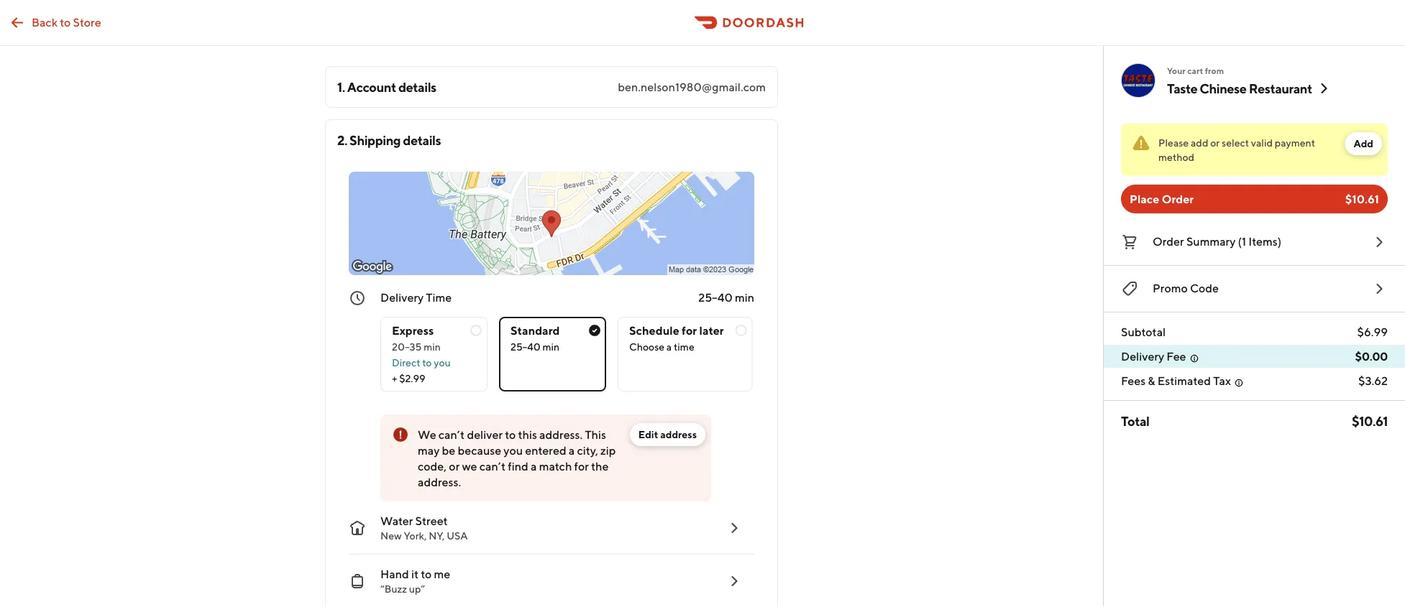 Task type: locate. For each thing, give the bounding box(es) containing it.
to right back
[[60, 15, 71, 29]]

entered
[[525, 444, 567, 458]]

details
[[398, 79, 436, 95], [403, 132, 441, 148]]

1 vertical spatial $10.61
[[1352, 414, 1388, 429]]

0 vertical spatial can't
[[439, 428, 465, 442]]

delivery
[[381, 291, 424, 305], [1121, 350, 1165, 364]]

1 vertical spatial order
[[1153, 235, 1185, 249]]

your
[[1168, 65, 1186, 76]]

1 horizontal spatial 25–40 min
[[699, 291, 755, 305]]

a right find at the left bottom of the page
[[531, 460, 537, 474]]

1 horizontal spatial 25–40
[[699, 291, 733, 305]]

20–35 min direct to you + $2.99
[[392, 341, 451, 385]]

a left city,
[[569, 444, 575, 458]]

option group
[[381, 306, 755, 392]]

edit
[[639, 429, 658, 441]]

you right 'direct' in the bottom left of the page
[[434, 357, 451, 369]]

2. shipping
[[337, 132, 401, 148]]

schedule for later
[[629, 324, 724, 338]]

address.
[[540, 428, 583, 442], [418, 476, 461, 490]]

details for 2. shipping details
[[403, 132, 441, 148]]

cart
[[1188, 65, 1204, 76]]

None radio
[[499, 317, 606, 392], [618, 317, 753, 392], [499, 317, 606, 392], [618, 317, 753, 392]]

$10.61 down $3.62
[[1352, 414, 1388, 429]]

2 vertical spatial a
[[531, 460, 537, 474]]

tax
[[1214, 374, 1231, 388]]

please add or select valid payment method
[[1159, 137, 1316, 163]]

1 horizontal spatial a
[[569, 444, 575, 458]]

1 horizontal spatial can't
[[480, 460, 506, 474]]

delivery up express
[[381, 291, 424, 305]]

for
[[682, 324, 697, 338], [574, 460, 589, 474]]

1 vertical spatial details
[[403, 132, 441, 148]]

25–40 up later
[[699, 291, 733, 305]]

find
[[508, 460, 529, 474]]

1 vertical spatial you
[[504, 444, 523, 458]]

min
[[735, 291, 755, 305], [424, 341, 441, 353], [543, 341, 560, 353]]

be
[[442, 444, 456, 458]]

street
[[415, 515, 448, 528]]

1 horizontal spatial for
[[682, 324, 697, 338]]

1 vertical spatial 25–40 min
[[511, 341, 560, 353]]

0 horizontal spatial 25–40
[[511, 341, 541, 353]]

delivery for delivery time
[[381, 291, 424, 305]]

$10.61 down add button
[[1346, 192, 1380, 206]]

add
[[1354, 138, 1374, 150]]

0 horizontal spatial min
[[424, 341, 441, 353]]

25–40 min up later
[[699, 291, 755, 305]]

address. down code,
[[418, 476, 461, 490]]

order summary (1 items)
[[1153, 235, 1282, 249]]

or
[[1211, 137, 1220, 149], [449, 460, 460, 474]]

1. account
[[337, 79, 396, 95]]

up"
[[409, 584, 425, 596]]

delivery for delivery
[[1121, 350, 1165, 364]]

summary
[[1187, 235, 1236, 249]]

ben.nelson1980@gmail.com
[[618, 80, 766, 94]]

0 vertical spatial a
[[667, 341, 672, 353]]

for down city,
[[574, 460, 589, 474]]

you up find at the left bottom of the page
[[504, 444, 523, 458]]

promo
[[1153, 282, 1188, 295]]

None radio
[[381, 317, 488, 392]]

0 horizontal spatial address.
[[418, 476, 461, 490]]

may
[[418, 444, 440, 458]]

or inside please add or select valid payment method
[[1211, 137, 1220, 149]]

0 vertical spatial for
[[682, 324, 697, 338]]

order left summary
[[1153, 235, 1185, 249]]

choose
[[629, 341, 665, 353]]

2. shipping details
[[337, 132, 441, 148]]

delivery down subtotal
[[1121, 350, 1165, 364]]

0 vertical spatial details
[[398, 79, 436, 95]]

a
[[667, 341, 672, 353], [569, 444, 575, 458], [531, 460, 537, 474]]

for up time on the bottom
[[682, 324, 697, 338]]

you inside we can't deliver to this address. this may be because you entered a city, zip code, or we can't find a match for the address.
[[504, 444, 523, 458]]

0 horizontal spatial a
[[531, 460, 537, 474]]

1 horizontal spatial address.
[[540, 428, 583, 442]]

none radio inside option group
[[381, 317, 488, 392]]

water
[[381, 515, 413, 528]]

can't up be
[[439, 428, 465, 442]]

can't
[[439, 428, 465, 442], [480, 460, 506, 474]]

or right add
[[1211, 137, 1220, 149]]

for inside option group
[[682, 324, 697, 338]]

0 vertical spatial or
[[1211, 137, 1220, 149]]

to left the this
[[505, 428, 516, 442]]

to inside back to store link
[[60, 15, 71, 29]]

fee
[[1167, 350, 1187, 364]]

1 vertical spatial delivery
[[1121, 350, 1165, 364]]

usa
[[447, 531, 468, 542]]

$2.99
[[399, 373, 426, 385]]

estimated
[[1158, 374, 1211, 388]]

25–40 min down the standard at bottom
[[511, 341, 560, 353]]

0 horizontal spatial you
[[434, 357, 451, 369]]

ny,
[[429, 531, 445, 542]]

code,
[[418, 460, 447, 474]]

order
[[1162, 192, 1194, 206], [1153, 235, 1185, 249]]

to
[[60, 15, 71, 29], [422, 357, 432, 369], [505, 428, 516, 442], [421, 568, 432, 582]]

1 vertical spatial address.
[[418, 476, 461, 490]]

1 vertical spatial or
[[449, 460, 460, 474]]

order summary (1 items) button
[[1121, 231, 1388, 254]]

to inside hand it to me "buzz up"
[[421, 568, 432, 582]]

this
[[585, 428, 606, 442]]

order right place at the right of page
[[1162, 192, 1194, 206]]

to right 'direct' in the bottom left of the page
[[422, 357, 432, 369]]

0 vertical spatial you
[[434, 357, 451, 369]]

order inside button
[[1153, 235, 1185, 249]]

25–40
[[699, 291, 733, 305], [511, 341, 541, 353]]

details for 1. account details
[[398, 79, 436, 95]]

1 vertical spatial can't
[[480, 460, 506, 474]]

subtotal
[[1121, 326, 1166, 339]]

&
[[1148, 374, 1156, 388]]

1 horizontal spatial delivery
[[1121, 350, 1165, 364]]

1 horizontal spatial you
[[504, 444, 523, 458]]

1 horizontal spatial or
[[1211, 137, 1220, 149]]

edit address button
[[630, 424, 706, 447]]

1 vertical spatial for
[[574, 460, 589, 474]]

status containing please add or select valid payment method
[[1121, 124, 1388, 176]]

$6.99
[[1358, 326, 1388, 339]]

0 vertical spatial delivery
[[381, 291, 424, 305]]

can't down because on the bottom of the page
[[480, 460, 506, 474]]

$0.00
[[1356, 350, 1388, 364]]

status
[[1121, 124, 1388, 176]]

a left time on the bottom
[[667, 341, 672, 353]]

2 horizontal spatial a
[[667, 341, 672, 353]]

details right 1. account
[[398, 79, 436, 95]]

1 vertical spatial 25–40
[[511, 341, 541, 353]]

valid
[[1252, 137, 1273, 149]]

address. up entered
[[540, 428, 583, 442]]

$10.61
[[1346, 192, 1380, 206], [1352, 414, 1388, 429]]

or left we in the left of the page
[[449, 460, 460, 474]]

none radio containing express
[[381, 317, 488, 392]]

0 horizontal spatial delivery
[[381, 291, 424, 305]]

25–40 inside option group
[[511, 341, 541, 353]]

details right 2. shipping
[[403, 132, 441, 148]]

25–40 down the standard at bottom
[[511, 341, 541, 353]]

for inside we can't deliver to this address. this may be because you entered a city, zip code, or we can't find a match for the address.
[[574, 460, 589, 474]]

0 horizontal spatial or
[[449, 460, 460, 474]]

to right it
[[421, 568, 432, 582]]

we
[[462, 460, 477, 474]]

min inside 20–35 min direct to you + $2.99
[[424, 341, 441, 353]]

0 horizontal spatial for
[[574, 460, 589, 474]]

address
[[661, 429, 697, 441]]

to inside 20–35 min direct to you + $2.99
[[422, 357, 432, 369]]



Task type: describe. For each thing, give the bounding box(es) containing it.
new
[[381, 531, 402, 542]]

edit address
[[639, 429, 697, 441]]

promo code button
[[1121, 278, 1388, 301]]

0 vertical spatial $10.61
[[1346, 192, 1380, 206]]

time
[[426, 291, 452, 305]]

"buzz
[[381, 584, 407, 596]]

please
[[1159, 137, 1189, 149]]

0 horizontal spatial 25–40 min
[[511, 341, 560, 353]]

+
[[392, 373, 397, 385]]

2 horizontal spatial min
[[735, 291, 755, 305]]

0 vertical spatial 25–40
[[699, 291, 733, 305]]

back to store link
[[0, 8, 110, 37]]

hand
[[381, 568, 409, 582]]

select
[[1222, 137, 1250, 149]]

this
[[518, 428, 537, 442]]

fees
[[1121, 374, 1146, 388]]

me
[[434, 568, 450, 582]]

option group containing express
[[381, 306, 755, 392]]

because
[[458, 444, 502, 458]]

direct
[[392, 357, 420, 369]]

water street new york,  ny,  usa
[[381, 515, 468, 542]]

to inside we can't deliver to this address. this may be because you entered a city, zip code, or we can't find a match for the address.
[[505, 428, 516, 442]]

later
[[700, 324, 724, 338]]

back
[[32, 15, 58, 29]]

you inside 20–35 min direct to you + $2.99
[[434, 357, 451, 369]]

standard
[[511, 324, 560, 338]]

(1
[[1238, 235, 1247, 249]]

zip
[[601, 444, 616, 458]]

promo code
[[1153, 282, 1219, 295]]

restaurant
[[1249, 81, 1313, 96]]

place order
[[1130, 192, 1194, 206]]

1. account details
[[337, 79, 436, 95]]

1 horizontal spatial min
[[543, 341, 560, 353]]

method
[[1159, 151, 1195, 163]]

express
[[392, 324, 434, 338]]

we
[[418, 428, 436, 442]]

1 vertical spatial a
[[569, 444, 575, 458]]

time
[[674, 341, 695, 353]]

taste chinese restaurant
[[1168, 81, 1313, 96]]

match
[[539, 460, 572, 474]]

delivery time
[[381, 291, 452, 305]]

place
[[1130, 192, 1160, 206]]

0 vertical spatial order
[[1162, 192, 1194, 206]]

or inside we can't deliver to this address. this may be because you entered a city, zip code, or we can't find a match for the address.
[[449, 460, 460, 474]]

0 vertical spatial 25–40 min
[[699, 291, 755, 305]]

fees & estimated
[[1121, 374, 1211, 388]]

items)
[[1249, 235, 1282, 249]]

total
[[1121, 414, 1150, 429]]

store
[[73, 15, 101, 29]]

code
[[1190, 282, 1219, 295]]

york,
[[404, 531, 427, 542]]

it
[[411, 568, 419, 582]]

we can't deliver to this address. this may be because you entered a city, zip code, or we can't find a match for the address. status
[[381, 415, 711, 502]]

city,
[[577, 444, 598, 458]]

0 horizontal spatial can't
[[439, 428, 465, 442]]

schedule
[[629, 324, 680, 338]]

choose a time
[[629, 341, 695, 353]]

deliver
[[467, 428, 503, 442]]

add
[[1191, 137, 1209, 149]]

we can't deliver to this address. this may be because you entered a city, zip code, or we can't find a match for the address.
[[418, 428, 616, 490]]

the
[[591, 460, 609, 474]]

hand it to me "buzz up"
[[381, 568, 450, 596]]

back to store
[[32, 15, 101, 29]]

chinese
[[1200, 81, 1247, 96]]

$3.62
[[1359, 374, 1388, 388]]

20–35
[[392, 341, 422, 353]]

payment
[[1275, 137, 1316, 149]]

add button
[[1346, 132, 1383, 155]]

0 vertical spatial address.
[[540, 428, 583, 442]]

taste chinese restaurant link
[[1168, 80, 1333, 97]]

your cart from
[[1168, 65, 1224, 76]]

from
[[1205, 65, 1224, 76]]

taste
[[1168, 81, 1198, 96]]



Task type: vqa. For each thing, say whether or not it's contained in the screenshot.
"Buzz
yes



